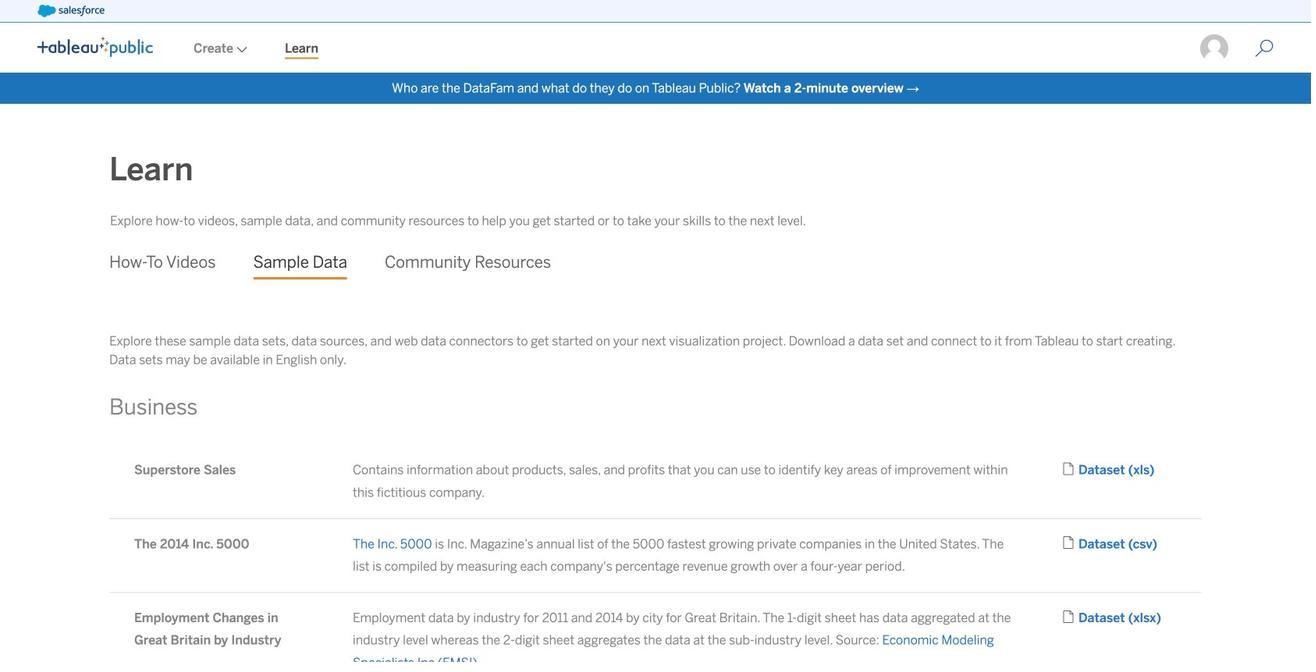 Task type: locate. For each thing, give the bounding box(es) containing it.
salesforce logo image
[[37, 5, 104, 17]]

tara.schultz image
[[1200, 33, 1231, 64]]

logo image
[[37, 37, 153, 57]]



Task type: describe. For each thing, give the bounding box(es) containing it.
create image
[[233, 46, 248, 53]]

go to search image
[[1237, 39, 1293, 58]]



Task type: vqa. For each thing, say whether or not it's contained in the screenshot.
do
no



